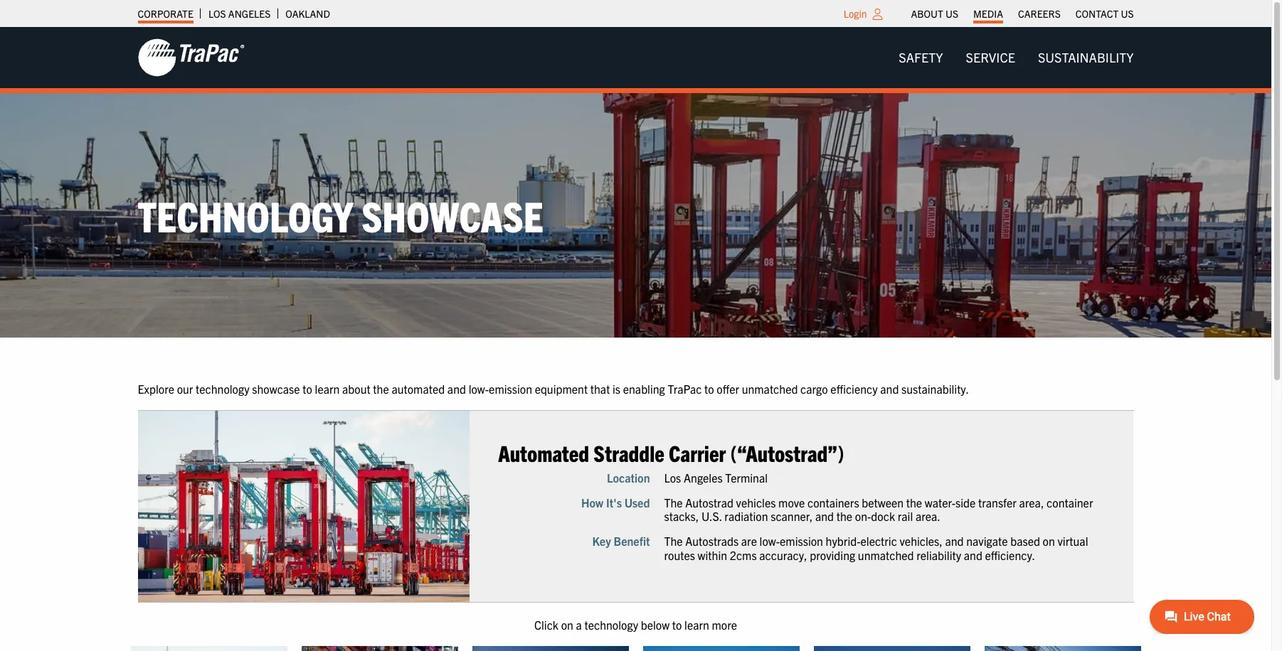 Task type: locate. For each thing, give the bounding box(es) containing it.
the left the water-
[[906, 496, 922, 510]]

menu bar up service
[[904, 4, 1141, 23]]

angeles
[[228, 7, 271, 20], [684, 471, 723, 485]]

are
[[741, 535, 757, 549]]

and inside the autostrad vehicles move containers between the water-side transfer area, container stacks, u.s. radiation scanner, and the on-dock rail area.
[[815, 510, 834, 524]]

low- right automated at left
[[469, 382, 489, 397]]

0 vertical spatial angeles
[[228, 7, 271, 20]]

on
[[1043, 535, 1055, 549], [561, 618, 573, 633]]

0 horizontal spatial emission
[[489, 382, 532, 397]]

the left on-
[[837, 510, 853, 524]]

the down the stacks,
[[664, 535, 683, 549]]

1 horizontal spatial emission
[[780, 535, 823, 549]]

0 horizontal spatial the
[[373, 382, 389, 397]]

0 horizontal spatial low-
[[469, 382, 489, 397]]

low- right are
[[760, 535, 780, 549]]

service link
[[955, 43, 1027, 72]]

stacks,
[[664, 510, 699, 524]]

1 horizontal spatial technology
[[585, 618, 638, 633]]

angeles left oakland
[[228, 7, 271, 20]]

0 horizontal spatial to
[[303, 382, 312, 397]]

the autostrad vehicles move containers between the water-side transfer area, container stacks, u.s. radiation scanner, and the on-dock rail area.
[[664, 496, 1093, 524]]

click on a technology below to learn more
[[534, 618, 737, 633]]

on inside the autostrads are low-emission hybrid-electric vehicles, and navigate based on virtual routes within 2cms accuracy, providing unmatched reliability and efficiency.
[[1043, 535, 1055, 549]]

reliability
[[917, 549, 961, 563]]

los up corporate image
[[208, 7, 226, 20]]

1 horizontal spatial unmatched
[[858, 549, 914, 563]]

on left a
[[561, 618, 573, 633]]

emission left equipment
[[489, 382, 532, 397]]

0 vertical spatial menu bar
[[904, 4, 1141, 23]]

straddle
[[594, 439, 664, 467]]

0 vertical spatial los
[[208, 7, 226, 20]]

light image
[[873, 9, 883, 20]]

1 horizontal spatial los
[[664, 471, 681, 485]]

unmatched right offer
[[742, 382, 798, 397]]

unmatched down dock
[[858, 549, 914, 563]]

trapac los angeles automated stacking crane image
[[301, 647, 458, 652]]

trapac los angeles automated straddle carrier image
[[138, 411, 470, 603], [131, 647, 287, 652]]

1 vertical spatial learn
[[685, 618, 709, 633]]

the
[[664, 496, 683, 510], [664, 535, 683, 549]]

us
[[946, 7, 958, 20], [1121, 7, 1134, 20]]

sustainability link
[[1027, 43, 1145, 72]]

electric
[[861, 535, 897, 549]]

automated
[[498, 439, 589, 467]]

technology right a
[[585, 618, 638, 633]]

login
[[844, 7, 867, 20]]

to left offer
[[704, 382, 714, 397]]

1 horizontal spatial angeles
[[684, 471, 723, 485]]

how it's used
[[581, 496, 650, 510]]

los angeles
[[208, 7, 271, 20]]

los
[[208, 7, 226, 20], [664, 471, 681, 485]]

angeles for los angeles
[[228, 7, 271, 20]]

contact us
[[1076, 7, 1134, 20]]

accuracy,
[[759, 549, 807, 563]]

safety
[[899, 49, 943, 65]]

0 horizontal spatial angeles
[[228, 7, 271, 20]]

learn left more
[[685, 618, 709, 633]]

learn left about
[[315, 382, 340, 397]]

us right contact
[[1121, 7, 1134, 20]]

how
[[581, 496, 604, 510]]

explore
[[138, 382, 174, 397]]

technology
[[196, 382, 249, 397], [585, 618, 638, 633]]

1 horizontal spatial us
[[1121, 7, 1134, 20]]

1 horizontal spatial learn
[[685, 618, 709, 633]]

area.
[[916, 510, 941, 524]]

1 vertical spatial on
[[561, 618, 573, 633]]

service
[[966, 49, 1015, 65]]

low-
[[469, 382, 489, 397], [760, 535, 780, 549]]

menu bar containing about us
[[904, 4, 1141, 23]]

1 horizontal spatial the
[[837, 510, 853, 524]]

on right based
[[1043, 535, 1055, 549]]

2 horizontal spatial to
[[704, 382, 714, 397]]

to right below
[[672, 618, 682, 633]]

us inside "link"
[[946, 7, 958, 20]]

0 horizontal spatial learn
[[315, 382, 340, 397]]

u.s.
[[702, 510, 722, 524]]

transfer
[[978, 496, 1017, 510]]

is
[[613, 382, 621, 397]]

within
[[698, 549, 727, 563]]

0 horizontal spatial los
[[208, 7, 226, 20]]

1 us from the left
[[946, 7, 958, 20]]

and right reliability
[[964, 549, 983, 563]]

the
[[373, 382, 389, 397], [906, 496, 922, 510], [837, 510, 853, 524]]

area,
[[1019, 496, 1044, 510]]

emission down scanner, on the bottom right of the page
[[780, 535, 823, 549]]

1 vertical spatial emission
[[780, 535, 823, 549]]

and right efficiency
[[880, 382, 899, 397]]

1 vertical spatial angeles
[[684, 471, 723, 485]]

about us link
[[911, 4, 958, 23]]

menu bar
[[904, 4, 1141, 23], [888, 43, 1145, 72]]

0 vertical spatial technology
[[196, 382, 249, 397]]

learn
[[315, 382, 340, 397], [685, 618, 709, 633]]

it's
[[606, 496, 622, 510]]

key benefit
[[592, 535, 650, 549]]

1 the from the top
[[664, 496, 683, 510]]

careers
[[1018, 7, 1061, 20]]

the right about
[[373, 382, 389, 397]]

our
[[177, 382, 193, 397]]

more
[[712, 618, 737, 633]]

1 horizontal spatial on
[[1043, 535, 1055, 549]]

corporate
[[138, 7, 193, 20]]

the inside the autostrad vehicles move containers between the water-side transfer area, container stacks, u.s. radiation scanner, and the on-dock rail area.
[[664, 496, 683, 510]]

contact us link
[[1076, 4, 1134, 23]]

menu bar down careers
[[888, 43, 1145, 72]]

terminal
[[725, 471, 768, 485]]

key
[[592, 535, 611, 549]]

the autostrads are low-emission hybrid-electric vehicles, and navigate based on virtual routes within 2cms accuracy, providing unmatched reliability and efficiency.
[[664, 535, 1088, 563]]

1 vertical spatial los
[[664, 471, 681, 485]]

1 vertical spatial unmatched
[[858, 549, 914, 563]]

oakland link
[[286, 4, 330, 23]]

based
[[1011, 535, 1040, 549]]

0 vertical spatial the
[[664, 496, 683, 510]]

routes
[[664, 549, 695, 563]]

unmatched inside the autostrads are low-emission hybrid-electric vehicles, and navigate based on virtual routes within 2cms accuracy, providing unmatched reliability and efficiency.
[[858, 549, 914, 563]]

and
[[447, 382, 466, 397], [880, 382, 899, 397], [815, 510, 834, 524], [945, 535, 964, 549], [964, 549, 983, 563]]

cargo
[[801, 382, 828, 397]]

1 vertical spatial menu bar
[[888, 43, 1145, 72]]

and up "hybrid-"
[[815, 510, 834, 524]]

navigate
[[966, 535, 1008, 549]]

rail
[[898, 510, 913, 524]]

angeles inside automated straddle carrier ("autostrad") main content
[[684, 471, 723, 485]]

the for the autostrads are low-emission hybrid-electric vehicles, and navigate based on virtual routes within 2cms accuracy, providing unmatched reliability and efficiency.
[[664, 535, 683, 549]]

explore our technology showcase to learn about the automated and low-emission equipment that is enabling trapac to offer unmatched cargo efficiency and sustainability.
[[138, 382, 969, 397]]

0 horizontal spatial unmatched
[[742, 382, 798, 397]]

emission
[[489, 382, 532, 397], [780, 535, 823, 549]]

side
[[956, 496, 976, 510]]

0 vertical spatial on
[[1043, 535, 1055, 549]]

and left navigate
[[945, 535, 964, 549]]

1 vertical spatial low-
[[760, 535, 780, 549]]

0 vertical spatial low-
[[469, 382, 489, 397]]

vehicles,
[[900, 535, 943, 549]]

safety link
[[888, 43, 955, 72]]

media link
[[973, 4, 1003, 23]]

the inside the autostrads are low-emission hybrid-electric vehicles, and navigate based on virtual routes within 2cms accuracy, providing unmatched reliability and efficiency.
[[664, 535, 683, 549]]

between
[[862, 496, 904, 510]]

1 horizontal spatial low-
[[760, 535, 780, 549]]

to right the showcase
[[303, 382, 312, 397]]

the left autostrad
[[664, 496, 683, 510]]

automated straddle carrier ("autostrad")
[[498, 439, 844, 467]]

media
[[973, 7, 1003, 20]]

technology right our
[[196, 382, 249, 397]]

los down automated straddle carrier ("autostrad")
[[664, 471, 681, 485]]

2cms
[[730, 549, 757, 563]]

2 us from the left
[[1121, 7, 1134, 20]]

2 the from the top
[[664, 535, 683, 549]]

los inside automated straddle carrier ("autostrad") main content
[[664, 471, 681, 485]]

0 horizontal spatial on
[[561, 618, 573, 633]]

angeles for los angeles terminal
[[684, 471, 723, 485]]

0 horizontal spatial us
[[946, 7, 958, 20]]

1 vertical spatial the
[[664, 535, 683, 549]]

0 vertical spatial unmatched
[[742, 382, 798, 397]]

angeles up autostrad
[[684, 471, 723, 485]]

container
[[1047, 496, 1093, 510]]

us right about
[[946, 7, 958, 20]]



Task type: describe. For each thing, give the bounding box(es) containing it.
used
[[624, 496, 650, 510]]

trapac los angeles automated radiation scanning image
[[814, 647, 970, 652]]

that
[[590, 382, 610, 397]]

benefit
[[614, 535, 650, 549]]

0 vertical spatial learn
[[315, 382, 340, 397]]

dock
[[871, 510, 895, 524]]

radiation
[[725, 510, 768, 524]]

("autostrad")
[[730, 439, 844, 467]]

automated
[[392, 382, 445, 397]]

a
[[576, 618, 582, 633]]

below
[[641, 618, 670, 633]]

1 horizontal spatial to
[[672, 618, 682, 633]]

careers link
[[1018, 4, 1061, 23]]

and right automated at left
[[447, 382, 466, 397]]

enabling
[[623, 382, 665, 397]]

corporate image
[[138, 38, 244, 78]]

oakland
[[286, 7, 330, 20]]

los angeles terminal
[[664, 471, 768, 485]]

click
[[534, 618, 559, 633]]

low- inside the autostrads are low-emission hybrid-electric vehicles, and navigate based on virtual routes within 2cms accuracy, providing unmatched reliability and efficiency.
[[760, 535, 780, 549]]

efficiency
[[831, 382, 878, 397]]

0 vertical spatial emission
[[489, 382, 532, 397]]

equipment
[[535, 382, 588, 397]]

los for los angeles terminal
[[664, 471, 681, 485]]

showcase
[[362, 190, 544, 241]]

about
[[342, 382, 370, 397]]

los for los angeles
[[208, 7, 226, 20]]

move
[[778, 496, 805, 510]]

emission inside the autostrads are low-emission hybrid-electric vehicles, and navigate based on virtual routes within 2cms accuracy, providing unmatched reliability and efficiency.
[[780, 535, 823, 549]]

los angeles link
[[208, 4, 271, 23]]

offer
[[717, 382, 739, 397]]

0 vertical spatial trapac los angeles automated straddle carrier image
[[138, 411, 470, 603]]

virtual
[[1058, 535, 1088, 549]]

about
[[911, 7, 943, 20]]

trapac
[[668, 382, 702, 397]]

providing
[[810, 549, 855, 563]]

containers
[[808, 496, 859, 510]]

carrier
[[669, 439, 726, 467]]

autostrads
[[685, 535, 739, 549]]

sustainability
[[1038, 49, 1134, 65]]

vehicles
[[736, 496, 776, 510]]

1 vertical spatial technology
[[585, 618, 638, 633]]

location
[[607, 471, 650, 485]]

2 horizontal spatial the
[[906, 496, 922, 510]]

on-
[[855, 510, 871, 524]]

menu bar containing safety
[[888, 43, 1145, 72]]

automated straddle carrier ("autostrad") main content
[[123, 381, 1282, 652]]

contact
[[1076, 7, 1119, 20]]

1 vertical spatial trapac los angeles automated straddle carrier image
[[131, 647, 287, 652]]

login link
[[844, 7, 867, 20]]

efficiency.
[[985, 549, 1035, 563]]

us for about us
[[946, 7, 958, 20]]

scanner,
[[771, 510, 813, 524]]

autostrad
[[685, 496, 734, 510]]

0 horizontal spatial technology
[[196, 382, 249, 397]]

showcase
[[252, 382, 300, 397]]

hybrid-
[[826, 535, 861, 549]]

us for contact us
[[1121, 7, 1134, 20]]

the for the autostrad vehicles move containers between the water-side transfer area, container stacks, u.s. radiation scanner, and the on-dock rail area.
[[664, 496, 683, 510]]

sustainability.
[[902, 382, 969, 397]]

water-
[[925, 496, 956, 510]]

about us
[[911, 7, 958, 20]]

corporate link
[[138, 4, 193, 23]]

technology showcase
[[138, 190, 544, 241]]

technology
[[138, 190, 353, 241]]



Task type: vqa. For each thing, say whether or not it's contained in the screenshot.
bottommost menu bar
yes



